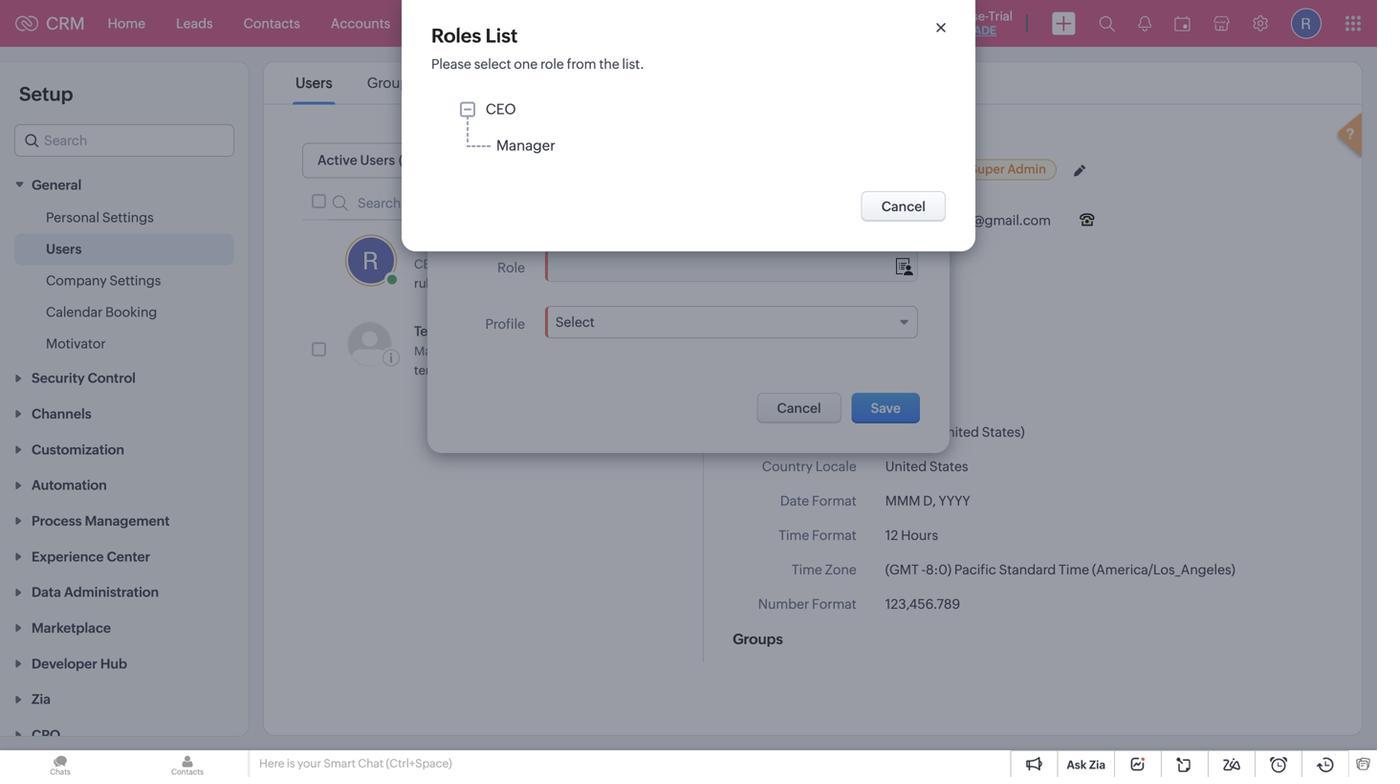 Task type: locate. For each thing, give the bounding box(es) containing it.
name right the first
[[488, 91, 525, 106]]

0 horizontal spatial ruby
[[414, 237, 447, 252]]

users
[[296, 75, 333, 91], [46, 241, 82, 257]]

0 vertical spatial ruby
[[892, 184, 921, 198]]

ruby right 'at'
[[892, 184, 921, 198]]

1 vertical spatial name
[[488, 147, 525, 163]]

1 horizontal spatial ceo
[[845, 184, 871, 198]]

at
[[876, 184, 887, 198]]

format
[[812, 494, 857, 509], [812, 528, 857, 543], [812, 597, 857, 612]]

settings
[[102, 210, 154, 225], [110, 273, 161, 288]]

time
[[779, 528, 809, 543], [792, 562, 822, 578], [1059, 562, 1090, 578]]

cancel
[[882, 199, 926, 214], [777, 401, 821, 416]]

smart
[[324, 758, 356, 771]]

first
[[459, 91, 486, 106]]

enterprise-
[[926, 9, 989, 23]]

deals link
[[406, 0, 471, 46]]

super admin link
[[960, 159, 1057, 180]]

last
[[460, 147, 486, 163]]

ruby up ceo,
[[414, 237, 447, 252]]

1 vertical spatial ceo
[[845, 184, 871, 198]]

1 vertical spatial users
[[46, 241, 82, 257]]

1 vertical spatial format
[[812, 528, 857, 543]]

trial
[[989, 9, 1013, 23]]

here is your smart chat (ctrl+space)
[[259, 758, 452, 771]]

1 vertical spatial groups
[[733, 631, 783, 648]]

1 horizontal spatial cancel button
[[862, 191, 946, 222]]

role
[[498, 260, 525, 275]]

general
[[32, 177, 82, 193]]

time right standard
[[1059, 562, 1090, 578]]

1 horizontal spatial rubyanndersson@gmail.com
[[871, 213, 1051, 228]]

groups
[[367, 75, 416, 91], [733, 631, 783, 648]]

united
[[886, 459, 927, 474]]

ceo right the first
[[486, 101, 516, 118]]

0 horizontal spatial locale
[[733, 384, 778, 401]]

1 vertical spatial users link
[[46, 239, 82, 259]]

cancel down locale information
[[777, 401, 821, 416]]

locale left information
[[733, 384, 778, 401]]

1 vertical spatial super
[[453, 258, 485, 271]]

here
[[259, 758, 285, 771]]

date
[[780, 494, 809, 509]]

0 horizontal spatial rubyanndersson@gmail.com
[[414, 277, 581, 291]]

1 horizontal spatial super
[[970, 162, 1005, 176]]

group
[[460, 100, 843, 154]]

ask zia
[[1067, 759, 1106, 772]]

super down the anderson
[[453, 258, 485, 271]]

users down contacts link
[[296, 75, 333, 91]]

format for time format
[[812, 528, 857, 543]]

ceo,
[[414, 257, 444, 272]]

0 vertical spatial format
[[812, 494, 857, 509]]

0 vertical spatial rubyanndersson@gmail.com
[[871, 213, 1051, 228]]

0 vertical spatial users link
[[293, 75, 335, 91]]

0 vertical spatial cancel
[[882, 199, 926, 214]]

please
[[431, 56, 471, 72]]

None text field
[[546, 251, 917, 281]]

1 format from the top
[[812, 494, 857, 509]]

contacts link
[[228, 0, 316, 46]]

d,
[[923, 494, 936, 509]]

ruby anderson ceo, super admin rubyanndersson@gmail.com
[[414, 237, 581, 291]]

show
[[733, 258, 766, 272]]

0 vertical spatial settings
[[102, 210, 154, 225]]

format for date format
[[812, 494, 857, 509]]

settings down general dropdown button
[[102, 210, 154, 225]]

setup
[[19, 83, 73, 105]]

users link down personal
[[46, 239, 82, 259]]

groups down number
[[733, 631, 783, 648]]

from
[[567, 56, 597, 72]]

1 vertical spatial rubyanndersson@gmail.com
[[414, 277, 581, 291]]

1 name from the top
[[488, 91, 525, 106]]

1 vertical spatial admin
[[487, 258, 522, 271]]

rubyanndersson@gmail.com
[[871, 213, 1051, 228], [414, 277, 581, 291]]

booking
[[105, 305, 157, 320]]

ceo left 'at'
[[845, 184, 871, 198]]

admin inside "ruby anderson ceo, super admin rubyanndersson@gmail.com"
[[487, 258, 522, 271]]

None text field
[[546, 138, 917, 168]]

enterprise-trial upgrade
[[926, 9, 1013, 37]]

super admin
[[970, 162, 1047, 176]]

0 horizontal spatial admin
[[487, 258, 522, 271]]

terry turtle manager, administrator terryturtle85@gmail.com
[[414, 324, 561, 378]]

states
[[930, 459, 969, 474]]

motivator
[[46, 336, 106, 351]]

name for first name
[[488, 91, 525, 106]]

settings for personal settings
[[102, 210, 154, 225]]

time for time zone
[[792, 562, 822, 578]]

0 vertical spatial users
[[296, 75, 333, 91]]

active
[[318, 153, 358, 168]]

admin
[[1008, 162, 1047, 176], [487, 258, 522, 271]]

groups down accounts
[[367, 75, 416, 91]]

3 format from the top
[[812, 597, 857, 612]]

yyyy
[[939, 494, 971, 509]]

2 name from the top
[[488, 147, 525, 163]]

locale down language
[[816, 459, 857, 474]]

company
[[46, 273, 107, 288]]

1 vertical spatial settings
[[110, 273, 161, 288]]

123,456.789
[[886, 597, 961, 612]]

0 vertical spatial name
[[488, 91, 525, 106]]

time left zone
[[792, 562, 822, 578]]

1 vertical spatial cancel button
[[757, 393, 842, 424]]

settings up "booking"
[[110, 273, 161, 288]]

1 vertical spatial ruby
[[414, 237, 447, 252]]

not confirmed image
[[380, 348, 403, 371]]

0 vertical spatial cancel button
[[862, 191, 946, 222]]

users link down contacts link
[[293, 75, 335, 91]]

terryturtle85@gmail.com
[[414, 364, 561, 378]]

1 horizontal spatial cancel
[[882, 199, 926, 214]]

0 vertical spatial ceo
[[486, 101, 516, 118]]

settings for company settings
[[110, 273, 161, 288]]

super up oranges
[[970, 162, 1005, 176]]

0 horizontal spatial groups
[[367, 75, 416, 91]]

cancel down ceo at ruby oranges
[[882, 199, 926, 214]]

rubyanndersson@gmail.com down role
[[414, 277, 581, 291]]

2 format from the top
[[812, 528, 857, 543]]

home
[[108, 16, 146, 31]]

0 horizontal spatial super
[[453, 258, 485, 271]]

information
[[781, 384, 862, 401]]

format up zone
[[812, 528, 857, 543]]

0 vertical spatial super
[[970, 162, 1005, 176]]

1 horizontal spatial locale
[[816, 459, 857, 474]]

12
[[886, 528, 898, 543]]

format for number format
[[812, 597, 857, 612]]

list
[[278, 62, 563, 104]]

1 vertical spatial locale
[[816, 459, 857, 474]]

profiles
[[778, 304, 829, 320]]

2 vertical spatial format
[[812, 597, 857, 612]]

+ add
[[886, 340, 920, 354]]

home link
[[92, 0, 161, 46]]

terryturtle85@gmail.com link
[[414, 364, 561, 378]]

0 vertical spatial admin
[[1008, 162, 1047, 176]]

name right last
[[488, 147, 525, 163]]

(gmt
[[886, 562, 919, 578]]

super
[[970, 162, 1005, 176], [453, 258, 485, 271]]

company settings link
[[46, 271, 161, 290]]

format down zone
[[812, 597, 857, 612]]

1 horizontal spatial users link
[[293, 75, 335, 91]]

upgrade
[[942, 24, 997, 37]]

0 horizontal spatial users link
[[46, 239, 82, 259]]

details
[[768, 258, 807, 272]]

role
[[541, 56, 564, 72]]

time down 'date'
[[779, 528, 809, 543]]

users (2)
[[360, 153, 416, 168]]

format up time format
[[812, 494, 857, 509]]

save button
[[852, 393, 920, 424]]

0 horizontal spatial ceo
[[486, 101, 516, 118]]

ceo
[[486, 101, 516, 118], [845, 184, 871, 198]]

0 vertical spatial groups
[[367, 75, 416, 91]]

0 horizontal spatial users
[[46, 241, 82, 257]]

users down personal
[[46, 241, 82, 257]]

rubyanndersson@gmail.com down oranges
[[871, 213, 1051, 228]]

the
[[599, 56, 620, 72]]

0 horizontal spatial cancel
[[777, 401, 821, 416]]

one
[[514, 56, 538, 72]]



Task type: vqa. For each thing, say whether or not it's contained in the screenshot.
Language
yes



Task type: describe. For each thing, give the bounding box(es) containing it.
roles
[[431, 25, 481, 47]]

personal
[[46, 210, 99, 225]]

general region
[[0, 202, 249, 360]]

1 horizontal spatial admin
[[1008, 162, 1047, 176]]

language
[[795, 425, 857, 440]]

0 vertical spatial locale
[[733, 384, 778, 401]]

An invitation will be sent to this email address. text field
[[546, 194, 917, 225]]

1 vertical spatial cancel
[[777, 401, 821, 416]]

hours
[[901, 528, 939, 543]]

list
[[486, 25, 518, 47]]

(gmt -8:0) pacific standard time (america/los_angeles)
[[886, 562, 1236, 578]]

list.
[[622, 56, 645, 72]]

1 horizontal spatial users
[[296, 75, 333, 91]]

number format
[[758, 597, 857, 612]]

oranges
[[924, 184, 973, 198]]

deals
[[421, 16, 455, 31]]

terry
[[414, 324, 446, 339]]

ceo for ceo at ruby oranges
[[845, 184, 871, 198]]

states)
[[982, 425, 1025, 440]]

leads
[[176, 16, 213, 31]]

profile
[[485, 317, 525, 332]]

accounts link
[[316, 0, 406, 46]]

social profiles
[[733, 304, 829, 320]]

save
[[871, 401, 901, 416]]

Search text field
[[328, 186, 519, 220]]

chats image
[[0, 751, 121, 778]]

ceo link
[[845, 184, 876, 198]]

(america/los_angeles)
[[1092, 562, 1236, 578]]

rubyanndersson@gmail.com link
[[414, 277, 581, 291]]

zone
[[825, 562, 857, 578]]

is
[[287, 758, 295, 771]]

ruby inside "ruby anderson ceo, super admin rubyanndersson@gmail.com"
[[414, 237, 447, 252]]

1 horizontal spatial ruby
[[892, 184, 921, 198]]

ask
[[1067, 759, 1087, 772]]

users inside general region
[[46, 241, 82, 257]]

standard
[[999, 562, 1056, 578]]

1 horizontal spatial groups
[[733, 631, 783, 648]]

mmm d, yyyy
[[886, 494, 971, 509]]

personal settings
[[46, 210, 154, 225]]

motivator link
[[46, 334, 106, 353]]

tasks
[[486, 16, 520, 31]]

(united
[[934, 425, 979, 440]]

(ctrl+space)
[[386, 758, 452, 771]]

roles list please select one role from the list.
[[431, 25, 645, 72]]

first name
[[459, 91, 525, 106]]

active users (2)
[[318, 153, 416, 168]]

name for last name
[[488, 147, 525, 163]]

general button
[[0, 166, 249, 202]]

crm link
[[15, 14, 85, 33]]

show details
[[733, 258, 807, 272]]

pacific
[[955, 562, 997, 578]]

accounts
[[331, 16, 391, 31]]

contacts image
[[127, 751, 248, 778]]

last name
[[460, 147, 525, 163]]

crm
[[46, 14, 85, 33]]

+
[[886, 340, 892, 354]]

ruby oranges link
[[892, 184, 978, 198]]

calendar booking
[[46, 305, 157, 320]]

8:0)
[[926, 562, 952, 578]]

group containing ceo
[[460, 100, 843, 154]]

calendar booking link
[[46, 303, 157, 322]]

manager
[[496, 137, 556, 154]]

company settings
[[46, 273, 161, 288]]

personal settings link
[[46, 208, 154, 227]]

list containing users
[[278, 62, 563, 104]]

social
[[733, 304, 775, 320]]

mmm
[[886, 494, 921, 509]]

groups link
[[364, 75, 419, 91]]

chat
[[358, 758, 384, 771]]

time for time format
[[779, 528, 809, 543]]

ceo for ceo
[[486, 101, 516, 118]]

select
[[474, 56, 511, 72]]

ceo at ruby oranges
[[845, 184, 973, 198]]

locale information
[[733, 384, 862, 401]]

united states
[[886, 459, 969, 474]]

super inside "ruby anderson ceo, super admin rubyanndersson@gmail.com"
[[453, 258, 485, 271]]

country locale
[[762, 459, 857, 474]]

zia
[[1089, 759, 1106, 772]]

leads link
[[161, 0, 228, 46]]

contacts
[[244, 16, 300, 31]]

number
[[758, 597, 809, 612]]

date format
[[780, 494, 857, 509]]

0 horizontal spatial cancel button
[[757, 393, 842, 424]]

your
[[298, 758, 321, 771]]

-
[[922, 562, 926, 578]]

add
[[895, 340, 920, 354]]

english
[[886, 425, 931, 440]]

country
[[762, 459, 813, 474]]

logo image
[[15, 16, 38, 31]]

english (united states)
[[886, 425, 1025, 440]]

12 hours
[[886, 528, 939, 543]]

calendar
[[46, 305, 103, 320]]



